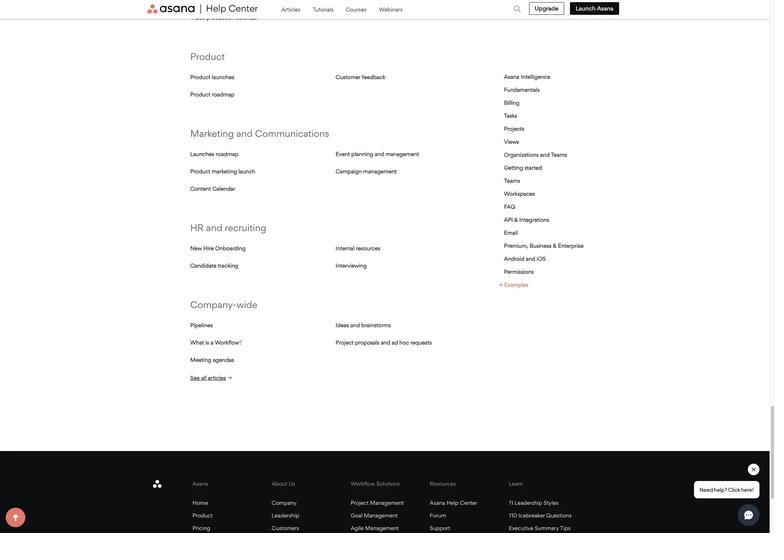 Task type: vqa. For each thing, say whether or not it's contained in the screenshot.


Task type: locate. For each thing, give the bounding box(es) containing it.
product marketing launch link
[[190, 168, 255, 175]]

ios
[[537, 256, 546, 263]]

0 vertical spatial management
[[386, 151, 419, 158]]

articles
[[208, 375, 226, 382]]

projects
[[504, 126, 525, 132]]

asana help center help center home page image
[[148, 4, 201, 14], [203, 4, 258, 14]]

hr
[[190, 222, 204, 234]]

video production calendar link
[[190, 14, 258, 21]]

marketing
[[212, 168, 237, 175]]

project for project management
[[351, 500, 369, 507]]

roadmap
[[212, 91, 234, 98], [216, 151, 238, 158]]

1 vertical spatial roadmap
[[216, 151, 238, 158]]

customer
[[336, 74, 360, 81]]

proposals
[[355, 340, 379, 346]]

and right marketing on the top left
[[236, 128, 253, 139]]

premium, business & enterprise
[[504, 243, 584, 250]]

product
[[190, 51, 225, 62], [190, 74, 210, 81], [190, 91, 210, 98], [190, 168, 210, 175], [193, 513, 213, 520]]

help
[[447, 500, 459, 507]]

0 horizontal spatial leadership
[[272, 513, 299, 520]]

support
[[430, 526, 450, 532]]

asana up forum link
[[430, 500, 445, 507]]

0 vertical spatial teams
[[551, 152, 567, 158]]

asana up home
[[193, 481, 208, 488]]

project
[[336, 340, 354, 346], [351, 500, 369, 507]]

asana for asana help center
[[430, 500, 445, 507]]

tips
[[560, 526, 571, 532]]

customers link
[[272, 526, 299, 532]]

management for project management
[[370, 500, 404, 507]]

and for ideas and brainstorms
[[350, 322, 360, 329]]

0 vertical spatial management
[[370, 500, 404, 507]]

roadmap for launches roadmap
[[216, 151, 238, 158]]

planning
[[351, 151, 373, 158]]

1 vertical spatial project
[[351, 500, 369, 507]]

workflow solutions
[[351, 481, 400, 488]]

communications
[[255, 128, 329, 139]]

articles
[[281, 6, 302, 13]]

management
[[370, 500, 404, 507], [364, 513, 398, 520], [365, 526, 399, 532]]

roadmap for product roadmap
[[212, 91, 234, 98]]

and for marketing and communications
[[236, 128, 253, 139]]

project up goal
[[351, 500, 369, 507]]

product marketing launch
[[190, 168, 255, 175]]

asana help center help center home page image up 'video'
[[148, 4, 201, 14]]

workflow
[[351, 481, 375, 488]]

roadmap down launches
[[212, 91, 234, 98]]

premium,
[[504, 243, 528, 250]]

and for organizations and teams
[[540, 152, 550, 158]]

and right the ideas
[[350, 322, 360, 329]]

1 vertical spatial teams
[[504, 178, 520, 184]]

launches
[[190, 151, 214, 158]]

product down product launches link
[[190, 91, 210, 98]]

asana home image
[[153, 481, 165, 489]]

leadership
[[515, 500, 542, 507], [272, 513, 299, 520]]

0 horizontal spatial asana help center help center home page image
[[148, 4, 201, 14]]

ideas and brainstorms link
[[336, 322, 391, 329]]

project down the ideas
[[336, 340, 354, 346]]

asana up "fundamentals" link
[[504, 73, 520, 80]]

billing
[[504, 99, 520, 106]]

asana intelligence link
[[504, 73, 550, 80]]

fundamentals link
[[504, 86, 540, 93]]

executive summary tips link
[[509, 526, 571, 532]]

0 vertical spatial leadership
[[515, 500, 542, 507]]

1 vertical spatial leadership
[[272, 513, 299, 520]]

content calendar
[[190, 186, 235, 192]]

forum link
[[430, 513, 446, 520]]

new hire onboarding link
[[190, 245, 246, 252]]

110 icebreaker questions
[[509, 513, 572, 520]]

company-
[[190, 299, 237, 311]]

product roadmap link
[[190, 91, 234, 98]]

asana help center link
[[430, 500, 477, 507]]

product up product roadmap
[[190, 74, 210, 81]]

and up 'started'
[[540, 152, 550, 158]]

internal resources link
[[336, 245, 380, 252]]

marketing and communications
[[190, 128, 329, 139]]

requests
[[410, 340, 432, 346]]

0 horizontal spatial teams
[[504, 178, 520, 184]]

see all articles
[[190, 375, 226, 382]]

0 vertical spatial roadmap
[[212, 91, 234, 98]]

summary
[[535, 526, 559, 532]]

& right business
[[553, 243, 557, 250]]

asana
[[597, 5, 613, 12], [504, 73, 520, 80], [193, 481, 208, 488], [430, 500, 445, 507]]

asana right launch
[[597, 5, 613, 12]]

and left "ad"
[[381, 340, 390, 346]]

agile management link
[[351, 526, 399, 532]]

customers
[[272, 526, 299, 532]]

goal management link
[[351, 513, 398, 520]]

candidate tracking link
[[190, 263, 238, 269]]

android
[[504, 256, 525, 263]]

& right api
[[515, 217, 518, 224]]

a
[[211, 340, 214, 346]]

product for launches
[[190, 74, 210, 81]]

product link up product launches
[[190, 51, 225, 62]]

company-wide link
[[190, 299, 257, 311]]

agendas
[[213, 357, 234, 364]]

asana help center help center home page image up video production calendar link
[[203, 4, 258, 14]]

and left ios
[[526, 256, 535, 263]]

1 horizontal spatial asana help center help center home page image
[[203, 4, 258, 14]]

project management
[[351, 500, 404, 507]]

permissions
[[504, 269, 534, 276]]

android and ios
[[504, 256, 546, 263]]

candidate
[[190, 263, 216, 269]]

2 asana help center help center home page image from the left
[[203, 4, 258, 14]]

110 icebreaker questions link
[[509, 513, 572, 520]]

projects link
[[504, 126, 525, 132]]

about
[[272, 481, 287, 488]]

management down goal management link
[[365, 526, 399, 532]]

forum
[[430, 513, 446, 520]]

webinars link
[[379, 4, 403, 15]]

1 vertical spatial &
[[553, 243, 557, 250]]

hr and recruiting link
[[190, 222, 266, 234]]

product up content
[[190, 168, 210, 175]]

see all articles link
[[190, 375, 232, 382]]

views link
[[504, 139, 519, 145]]

premium, business & enterprise link
[[504, 243, 584, 250]]

goal
[[351, 513, 363, 520]]

center
[[460, 500, 477, 507]]

getting
[[504, 165, 523, 171]]

management down project management link
[[364, 513, 398, 520]]

asana inside "link"
[[597, 5, 613, 12]]

pricing
[[193, 526, 210, 532]]

management up goal management
[[370, 500, 404, 507]]

0 horizontal spatial &
[[515, 217, 518, 224]]

0 vertical spatial product link
[[190, 51, 225, 62]]

and
[[236, 128, 253, 139], [375, 151, 384, 158], [540, 152, 550, 158], [206, 222, 222, 234], [526, 256, 535, 263], [350, 322, 360, 329], [381, 340, 390, 346]]

calendar
[[212, 186, 235, 192]]

and right hr
[[206, 222, 222, 234]]

product link up pricing link
[[193, 513, 213, 520]]

teams link
[[504, 178, 520, 184]]

1 vertical spatial management
[[364, 513, 398, 520]]

project proposals and ad hoc requests
[[336, 340, 432, 346]]

email link
[[504, 230, 518, 237]]

2 vertical spatial management
[[365, 526, 399, 532]]

and for hr and recruiting
[[206, 222, 222, 234]]

product link
[[190, 51, 225, 62], [193, 513, 213, 520]]

api & integrations
[[504, 217, 549, 224]]

production
[[207, 14, 235, 21]]

roadmap up marketing
[[216, 151, 238, 158]]

leadership up customers link at bottom
[[272, 513, 299, 520]]

0 vertical spatial project
[[336, 340, 354, 346]]

leadership up icebreaker
[[515, 500, 542, 507]]



Task type: describe. For each thing, give the bounding box(es) containing it.
faq
[[504, 204, 515, 211]]

product launches
[[190, 74, 234, 81]]

pipelines
[[190, 322, 213, 329]]

customer feedback
[[336, 74, 385, 81]]

asana for asana intelligence
[[504, 73, 520, 80]]

1 horizontal spatial teams
[[551, 152, 567, 158]]

tasks
[[504, 112, 518, 119]]

1 vertical spatial product link
[[193, 513, 213, 520]]

resources
[[430, 481, 456, 488]]

see
[[190, 375, 200, 382]]

product up pricing link
[[193, 513, 213, 520]]

email
[[504, 230, 518, 237]]

1 asana help center help center home page image from the left
[[148, 4, 201, 14]]

launch
[[576, 5, 596, 12]]

interviewing link
[[336, 263, 367, 269]]

brainstorms
[[361, 322, 391, 329]]

styles
[[544, 500, 559, 507]]

tutorials link
[[313, 4, 335, 15]]

wide
[[237, 299, 257, 311]]

project for project proposals and ad hoc requests
[[336, 340, 354, 346]]

hire
[[203, 245, 214, 252]]

examples
[[504, 282, 528, 289]]

company link
[[272, 500, 297, 507]]

launch asana link
[[570, 2, 619, 15]]

1 horizontal spatial leadership
[[515, 500, 542, 507]]

getting started
[[504, 165, 542, 171]]

resources
[[356, 245, 380, 252]]

agile management
[[351, 526, 399, 532]]

1 vertical spatial management
[[363, 168, 397, 175]]

ad
[[392, 340, 398, 346]]

meeting
[[190, 357, 211, 364]]

support link
[[430, 526, 450, 532]]

pricing link
[[193, 526, 210, 532]]

recruiting
[[225, 222, 266, 234]]

campaign
[[336, 168, 362, 175]]

internal
[[336, 245, 355, 252]]

management for goal management
[[364, 513, 398, 520]]

ideas
[[336, 322, 349, 329]]

workspaces link
[[504, 191, 535, 197]]

webinars
[[379, 6, 403, 13]]

asana intelligence
[[504, 73, 550, 80]]

home link
[[193, 500, 208, 507]]

examples link
[[498, 282, 528, 289]]

and right 'planning'
[[375, 151, 384, 158]]

agile
[[351, 526, 364, 532]]

business
[[530, 243, 552, 250]]

management for agile management
[[365, 526, 399, 532]]

interviewing
[[336, 263, 367, 269]]

product for marketing
[[190, 168, 210, 175]]

launch
[[238, 168, 255, 175]]

product roadmap
[[190, 91, 234, 98]]

hoc
[[399, 340, 409, 346]]

0 vertical spatial &
[[515, 217, 518, 224]]

launch asana
[[576, 5, 613, 12]]

is
[[205, 340, 209, 346]]

content
[[190, 186, 211, 192]]

video
[[190, 14, 205, 21]]

project management link
[[351, 500, 404, 507]]

what
[[190, 340, 204, 346]]

about us
[[272, 481, 295, 488]]

product up product launches
[[190, 51, 225, 62]]

started
[[525, 165, 542, 171]]

marketing and communications link
[[190, 128, 329, 139]]

11 leadership styles link
[[509, 500, 559, 507]]

asana help center
[[430, 500, 477, 507]]

questions
[[546, 513, 572, 520]]

views
[[504, 139, 519, 145]]

billing link
[[504, 99, 520, 106]]

new
[[190, 245, 202, 252]]

enterprise
[[558, 243, 584, 250]]

getting started link
[[504, 165, 542, 171]]

project proposals and ad hoc requests link
[[336, 340, 432, 346]]

us
[[289, 481, 295, 488]]

candidate tracking
[[190, 263, 238, 269]]

intelligence
[[521, 73, 550, 80]]

product for roadmap
[[190, 91, 210, 98]]

home
[[193, 500, 208, 507]]

launches
[[212, 74, 234, 81]]

and for android and ios
[[526, 256, 535, 263]]

asana for asana
[[193, 481, 208, 488]]

meeting agendas link
[[190, 357, 234, 364]]

what is a workflow?
[[190, 340, 242, 346]]

goal management
[[351, 513, 398, 520]]

launches roadmap link
[[190, 151, 238, 158]]

api
[[504, 217, 513, 224]]

campaign management
[[336, 168, 397, 175]]

new hire onboarding
[[190, 245, 246, 252]]

video production calendar
[[190, 14, 258, 21]]

11
[[509, 500, 513, 507]]

1 horizontal spatial &
[[553, 243, 557, 250]]

customer feedback link
[[336, 74, 385, 81]]



